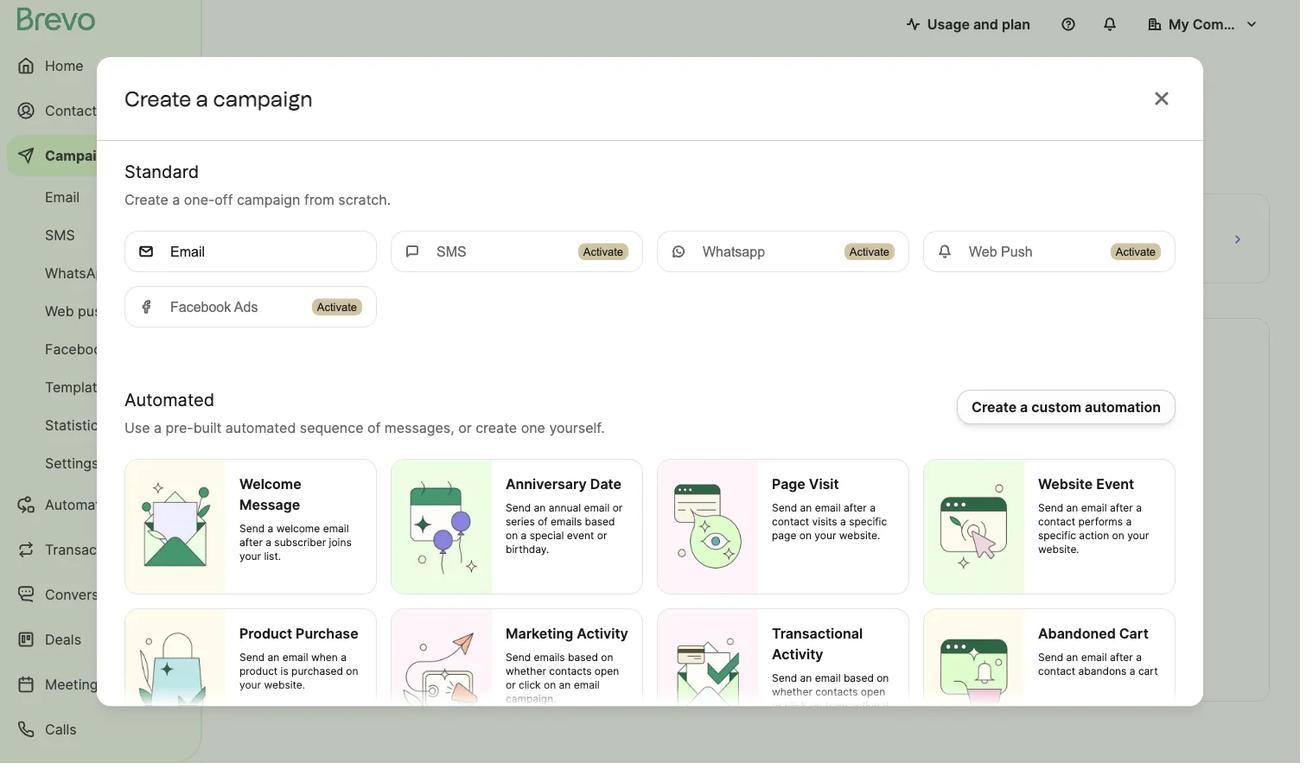 Task type: vqa. For each thing, say whether or not it's contained in the screenshot.
amount
no



Task type: describe. For each thing, give the bounding box(es) containing it.
send for page visit
[[772, 502, 797, 515]]

web for web push
[[969, 244, 997, 259]]

"create
[[637, 641, 687, 657]]

date
[[590, 476, 622, 492]]

based inside send an annual email or series of emails based on a special event or birthday.
[[585, 516, 615, 528]]

product purchase image
[[125, 610, 226, 744]]

total contacts
[[247, 210, 340, 227]]

whatsapp
[[703, 244, 765, 259]]

1 horizontal spatial facebook ads
[[170, 299, 258, 315]]

abandoned
[[1038, 625, 1116, 642]]

email inside send an annual email or series of emails based on a special event or birthday.
[[584, 502, 610, 515]]

send for transactional activity
[[772, 672, 797, 685]]

visits
[[812, 516, 837, 528]]

automations link
[[7, 484, 190, 526]]

activity for transactional activity
[[772, 646, 823, 663]]

create for create a campaign
[[124, 86, 191, 111]]

transactional for transactional
[[45, 541, 133, 558]]

visit
[[809, 476, 839, 492]]

action
[[1079, 530, 1109, 542]]

my
[[1169, 16, 1189, 32]]

open inside send emails based on whether contacts open or click on an email campaign.
[[595, 665, 619, 678]]

standard create a one-off campaign from scratch.
[[124, 161, 391, 208]]

1 vertical spatial facebook ads
[[45, 341, 138, 357]]

special
[[530, 530, 564, 542]]

marketing
[[506, 625, 573, 642]]

when
[[311, 651, 338, 664]]

from
[[304, 191, 334, 208]]

click on "create a campaign" in the top right corner.
[[581, 641, 921, 657]]

usage
[[927, 16, 970, 32]]

home
[[45, 57, 84, 74]]

1 horizontal spatial sms
[[437, 244, 466, 259]]

email inside send an email after a contact performs a specific action on your website.
[[1081, 502, 1107, 515]]

create a campaign
[[124, 86, 313, 111]]

send for marketing activity
[[506, 651, 531, 664]]

messages,
[[384, 419, 454, 436]]

abandons
[[1078, 665, 1127, 678]]

pre-
[[166, 419, 193, 436]]

activity for marketing activity
[[577, 625, 628, 642]]

my company
[[1169, 16, 1256, 32]]

templates link
[[7, 370, 190, 405]]

calls
[[45, 721, 77, 738]]

your inside send an email after a contact performs a specific action on your website.
[[1127, 530, 1149, 542]]

contact for website
[[1038, 516, 1075, 528]]

anniversary date image
[[392, 460, 492, 594]]

dashboard
[[233, 70, 378, 103]]

create for create a custom automation
[[972, 399, 1017, 416]]

standard
[[124, 161, 199, 183]]

a inside send an email when a product is purchased on your website.
[[341, 651, 347, 664]]

birthday.
[[506, 543, 549, 556]]

not
[[667, 597, 695, 618]]

sequence
[[300, 419, 363, 436]]

usage and plan button
[[893, 7, 1044, 41]]

send for welcome message
[[239, 523, 265, 535]]

you
[[587, 597, 619, 618]]

campaigns
[[45, 147, 122, 164]]

list.
[[264, 550, 281, 563]]

in
[[775, 641, 787, 657]]

whether inside send emails based on whether contacts open or click on an email campaign.
[[506, 665, 546, 678]]

annual
[[549, 502, 581, 515]]

email inside send an email after a contact abandons a cart
[[1081, 651, 1107, 664]]

send an email based on whether contacts open or click on transactional emails.
[[772, 672, 889, 726]]

after for website event
[[1110, 502, 1133, 515]]

email inside send an email after a contact visits a specific page on your website.
[[815, 502, 841, 515]]

the
[[791, 641, 812, 657]]

transactional activity image
[[658, 610, 758, 744]]

send an email after a contact visits a specific page on your website.
[[772, 502, 887, 542]]

create a custom automation button
[[957, 390, 1176, 425]]

abandoned cart
[[1038, 625, 1149, 642]]

top
[[816, 641, 838, 657]]

send a welcome email after a subscriber joins your list.
[[239, 523, 352, 563]]

statistics link
[[7, 408, 190, 443]]

of inside send an annual email or series of emails based on a special event or birthday.
[[538, 516, 548, 528]]

after for page visit
[[844, 502, 867, 515]]

message
[[239, 496, 300, 513]]

automations
[[45, 496, 127, 513]]

or right event
[[597, 530, 607, 542]]

corner.
[[875, 641, 921, 657]]

send for product purchase
[[239, 651, 265, 664]]

a inside automated use a pre-built automated sequence of messages, or create one yourself.
[[154, 419, 162, 436]]

is
[[281, 665, 288, 678]]

subscriber
[[274, 537, 326, 549]]

off
[[215, 191, 233, 208]]

based inside send emails based on whether contacts open or click on an email campaign.
[[568, 651, 598, 664]]

abandoned cart image
[[924, 610, 1024, 744]]

emails inside send emails based on whether contacts open or click on an email campaign.
[[534, 651, 565, 664]]

contacts
[[45, 102, 104, 119]]

meetings
[[45, 676, 105, 693]]

product purchase
[[239, 625, 358, 642]]

whether inside send an email based on whether contacts open or click on transactional emails.
[[772, 686, 812, 699]]

an for page
[[800, 502, 812, 515]]

sms inside "link"
[[45, 226, 75, 243]]

total contacts button
[[233, 194, 471, 284]]

conversations link
[[7, 574, 190, 615]]

1 vertical spatial ads
[[113, 341, 138, 357]]

send for abandoned cart
[[1038, 651, 1063, 664]]

recalculate now button
[[239, 124, 363, 152]]

push
[[78, 303, 110, 319]]

web push link
[[7, 294, 190, 328]]

click
[[581, 641, 613, 657]]

now
[[328, 130, 356, 147]]

activate for facebook ads
[[317, 301, 357, 314]]

transactional
[[825, 700, 889, 712]]

send an annual email or series of emails based on a special event or birthday.
[[506, 502, 623, 556]]

send an email when a product is purchased on your website.
[[239, 651, 358, 692]]

or inside send an email based on whether contacts open or click on transactional emails.
[[772, 700, 782, 712]]

email link
[[7, 180, 190, 214]]

yourself.
[[549, 419, 605, 436]]

email inside send a welcome email after a subscriber joins your list.
[[323, 523, 349, 535]]

contacts inside send emails based on whether contacts open or click on an email campaign.
[[549, 665, 592, 678]]

whatsapp link
[[7, 256, 190, 290]]

a inside standard create a one-off campaign from scratch.
[[172, 191, 180, 208]]

cart
[[1138, 665, 1158, 678]]

deals
[[45, 631, 81, 648]]

welcome image
[[125, 460, 226, 594]]

campaign for standard
[[237, 191, 300, 208]]

emails.
[[772, 714, 806, 726]]

on inside send an email after a contact visits a specific page on your website.
[[799, 530, 812, 542]]

on inside send an annual email or series of emails based on a special event or birthday.
[[506, 530, 518, 542]]

and
[[973, 16, 998, 32]]

website
[[1038, 476, 1093, 492]]

purchase
[[296, 625, 358, 642]]

contact for abandoned
[[1038, 665, 1075, 678]]

created
[[699, 597, 764, 618]]

page
[[772, 476, 805, 492]]

welcome message
[[239, 476, 301, 513]]

activate for whatsapp
[[849, 245, 889, 258]]

specific for page visit
[[849, 516, 887, 528]]

page visit image
[[658, 460, 758, 594]]

company
[[1193, 16, 1256, 32]]

on down marketing activity
[[601, 651, 613, 664]]

purchased
[[291, 665, 343, 678]]

website. for page visit
[[839, 530, 880, 542]]

page visit
[[772, 476, 839, 492]]



Task type: locate. For each thing, give the bounding box(es) containing it.
facebook down "email" button
[[170, 299, 231, 315]]

website. inside send an email when a product is purchased on your website.
[[264, 679, 305, 692]]

or
[[458, 419, 472, 436], [613, 502, 623, 515], [597, 530, 607, 542], [506, 679, 516, 692], [772, 700, 782, 712]]

use
[[124, 419, 150, 436]]

specific left action
[[1038, 530, 1076, 542]]

0 horizontal spatial facebook ads
[[45, 341, 138, 357]]

1 vertical spatial create
[[124, 191, 168, 208]]

an for website
[[1066, 502, 1078, 515]]

0 vertical spatial email
[[45, 188, 80, 205]]

send inside send an email based on whether contacts open or click on transactional emails.
[[772, 672, 797, 685]]

0 vertical spatial emails
[[551, 516, 582, 528]]

a inside send an annual email or series of emails based on a special event or birthday.
[[521, 530, 527, 542]]

whatsapp
[[45, 265, 112, 281]]

open up transactional
[[861, 686, 885, 699]]

of inside automated use a pre-built automated sequence of messages, or create one yourself.
[[367, 419, 381, 436]]

product
[[239, 625, 292, 642]]

contacts up transactional
[[815, 686, 858, 699]]

web for web push
[[45, 303, 74, 319]]

conversations
[[45, 586, 139, 603]]

whether
[[506, 665, 546, 678], [772, 686, 812, 699]]

contact down website
[[1038, 516, 1075, 528]]

contact
[[772, 516, 809, 528], [1038, 516, 1075, 528], [1038, 665, 1075, 678]]

facebook ads down push
[[45, 341, 138, 357]]

create
[[476, 419, 517, 436]]

email
[[45, 188, 80, 205], [170, 244, 205, 259]]

sms link
[[7, 218, 190, 252]]

send up product
[[239, 651, 265, 664]]

email down top
[[815, 672, 841, 685]]

emails down marketing
[[534, 651, 565, 664]]

email up visits
[[815, 502, 841, 515]]

campaign inside standard create a one-off campaign from scratch.
[[237, 191, 300, 208]]

0 horizontal spatial web
[[45, 303, 74, 319]]

email inside send emails based on whether contacts open or click on an email campaign.
[[574, 679, 600, 692]]

plan
[[1002, 16, 1030, 32]]

after for abandoned cart
[[1110, 651, 1133, 664]]

send inside send emails based on whether contacts open or click on an email campaign.
[[506, 651, 531, 664]]

1 vertical spatial web
[[45, 303, 74, 319]]

any
[[768, 597, 798, 618]]

emails down annual
[[551, 516, 582, 528]]

0 horizontal spatial transactional
[[45, 541, 133, 558]]

1 vertical spatial emails
[[534, 651, 565, 664]]

0 vertical spatial click
[[519, 679, 541, 692]]

website event image
[[924, 460, 1024, 594]]

0 horizontal spatial email
[[45, 188, 80, 205]]

or up campaign.
[[506, 679, 516, 692]]

event
[[567, 530, 594, 542]]

templates
[[45, 379, 113, 395]]

email down date
[[584, 502, 610, 515]]

click inside send an email based on whether contacts open or click on transactional emails.
[[785, 700, 807, 712]]

welcome
[[239, 476, 301, 492]]

emails inside send an annual email or series of emails based on a special event or birthday.
[[551, 516, 582, 528]]

1 horizontal spatial click
[[785, 700, 807, 712]]

specific for website event
[[1038, 530, 1076, 542]]

create a custom automation
[[972, 399, 1161, 416]]

an inside send an email when a product is purchased on your website.
[[268, 651, 279, 664]]

or up emails.
[[772, 700, 782, 712]]

0 vertical spatial of
[[367, 419, 381, 436]]

an for transactional
[[800, 672, 812, 685]]

open down the click
[[595, 665, 619, 678]]

automation
[[1085, 399, 1161, 416]]

automated use a pre-built automated sequence of messages, or create one yourself.
[[124, 390, 605, 436]]

on down the performs at the right bottom of page
[[1112, 530, 1124, 542]]

on inside send an email after a contact performs a specific action on your website.
[[1112, 530, 1124, 542]]

automated
[[225, 419, 296, 436]]

0 vertical spatial activity
[[577, 625, 628, 642]]

facebook ads link
[[7, 332, 190, 367]]

1 horizontal spatial specific
[[1038, 530, 1076, 542]]

email down campaigns
[[45, 188, 80, 205]]

0 horizontal spatial of
[[367, 419, 381, 436]]

send down abandoned
[[1038, 651, 1063, 664]]

2 vertical spatial contacts
[[815, 686, 858, 699]]

0 vertical spatial based
[[585, 516, 615, 528]]

transactional for transactional activity
[[772, 625, 863, 642]]

send inside send a welcome email after a subscriber joins your list.
[[239, 523, 265, 535]]

0 horizontal spatial click
[[519, 679, 541, 692]]

an down abandoned
[[1066, 651, 1078, 664]]

whether up campaign.
[[506, 665, 546, 678]]

an
[[534, 502, 546, 515], [800, 502, 812, 515], [1066, 502, 1078, 515], [268, 651, 279, 664], [1066, 651, 1078, 664], [800, 672, 812, 685], [559, 679, 571, 692]]

whether up emails.
[[772, 686, 812, 699]]

1 horizontal spatial whether
[[772, 686, 812, 699]]

welcome
[[276, 523, 320, 535]]

send for website event
[[1038, 502, 1063, 515]]

campaign up total
[[237, 191, 300, 208]]

1 vertical spatial facebook
[[45, 341, 109, 357]]

send down message
[[239, 523, 265, 535]]

after
[[844, 502, 867, 515], [1110, 502, 1133, 515], [239, 537, 263, 549], [1110, 651, 1133, 664]]

0 horizontal spatial open
[[595, 665, 619, 678]]

contact for page
[[772, 516, 809, 528]]

after inside send a welcome email after a subscriber joins your list.
[[239, 537, 263, 549]]

send up series
[[506, 502, 531, 515]]

after inside send an email after a contact visits a specific page on your website.
[[844, 502, 867, 515]]

1 vertical spatial website.
[[1038, 543, 1079, 556]]

click inside send emails based on whether contacts open or click on an email campaign.
[[519, 679, 541, 692]]

on right the page
[[799, 530, 812, 542]]

create left custom
[[972, 399, 1017, 416]]

of right sequence
[[367, 419, 381, 436]]

total
[[247, 210, 279, 227]]

send inside send an email after a contact abandons a cart
[[1038, 651, 1063, 664]]

contact inside send an email after a contact abandons a cart
[[1038, 665, 1075, 678]]

email up joins
[[323, 523, 349, 535]]

website event
[[1038, 476, 1134, 492]]

an up product
[[268, 651, 279, 664]]

web
[[969, 244, 997, 259], [45, 303, 74, 319]]

0 vertical spatial open
[[595, 665, 619, 678]]

campaign.
[[506, 693, 556, 706]]

website. inside send an email after a contact visits a specific page on your website.
[[839, 530, 880, 542]]

0 vertical spatial create
[[124, 86, 191, 111]]

contacts link
[[7, 90, 190, 131]]

a
[[196, 86, 208, 111], [172, 191, 180, 208], [1020, 399, 1028, 416], [154, 419, 162, 436], [870, 502, 876, 515], [1136, 502, 1142, 515], [840, 516, 846, 528], [1126, 516, 1132, 528], [268, 523, 273, 535], [521, 530, 527, 542], [266, 537, 271, 549], [691, 641, 699, 657], [341, 651, 347, 664], [1136, 651, 1142, 664], [1130, 665, 1135, 678]]

1 vertical spatial open
[[861, 686, 885, 699]]

anniversary date
[[506, 476, 622, 492]]

1 horizontal spatial web
[[969, 244, 997, 259]]

after inside send an email after a contact performs a specific action on your website.
[[1110, 502, 1133, 515]]

or left create
[[458, 419, 472, 436]]

sms
[[45, 226, 75, 243], [437, 244, 466, 259]]

ads down "email" button
[[234, 299, 258, 315]]

ads
[[234, 299, 258, 315], [113, 341, 138, 357]]

2 vertical spatial website.
[[264, 679, 305, 692]]

0 vertical spatial facebook ads
[[170, 299, 258, 315]]

an down 'page visit'
[[800, 502, 812, 515]]

recalculate
[[246, 130, 324, 147]]

contacts down the click
[[549, 665, 592, 678]]

one
[[521, 419, 545, 436]]

create inside button
[[972, 399, 1017, 416]]

0 horizontal spatial website.
[[264, 679, 305, 692]]

specific right visits
[[849, 516, 887, 528]]

email down the click
[[574, 679, 600, 692]]

2 horizontal spatial contacts
[[815, 686, 858, 699]]

website. inside send an email after a contact performs a specific action on your website.
[[1038, 543, 1079, 556]]

1 vertical spatial contacts
[[549, 665, 592, 678]]

website. right the page
[[839, 530, 880, 542]]

campaign for you
[[802, 597, 884, 618]]

0 horizontal spatial whether
[[506, 665, 546, 678]]

on up campaign.
[[544, 679, 556, 692]]

1 horizontal spatial activity
[[772, 646, 823, 663]]

usage and plan
[[927, 16, 1030, 32]]

campaign"
[[702, 641, 772, 657]]

right
[[842, 641, 872, 657]]

contacts inside button
[[283, 210, 340, 227]]

website. down action
[[1038, 543, 1079, 556]]

1 horizontal spatial transactional
[[772, 625, 863, 642]]

on right the click
[[617, 641, 634, 657]]

statistics
[[45, 417, 105, 433]]

campaign up recalculate
[[213, 86, 313, 111]]

or inside send emails based on whether contacts open or click on an email campaign.
[[506, 679, 516, 692]]

cart
[[1119, 625, 1149, 642]]

anniversary
[[506, 476, 587, 492]]

email up is
[[282, 651, 308, 664]]

0 horizontal spatial activity
[[577, 625, 628, 642]]

send inside send an email after a contact performs a specific action on your website.
[[1038, 502, 1063, 515]]

on left transactional
[[810, 700, 822, 712]]

email
[[584, 502, 610, 515], [815, 502, 841, 515], [1081, 502, 1107, 515], [323, 523, 349, 535], [282, 651, 308, 664], [1081, 651, 1107, 664], [815, 672, 841, 685], [574, 679, 600, 692]]

an down the
[[800, 672, 812, 685]]

create down the standard
[[124, 191, 168, 208]]

web push
[[969, 244, 1033, 259]]

1 vertical spatial whether
[[772, 686, 812, 699]]

an inside send emails based on whether contacts open or click on an email campaign.
[[559, 679, 571, 692]]

transactional link
[[7, 529, 190, 570]]

an down website
[[1066, 502, 1078, 515]]

your inside send an email when a product is purchased on your website.
[[239, 679, 261, 692]]

1 horizontal spatial email
[[170, 244, 205, 259]]

series
[[506, 516, 535, 528]]

0 vertical spatial whether
[[506, 665, 546, 678]]

of up "special"
[[538, 516, 548, 528]]

contact inside send an email after a contact performs a specific action on your website.
[[1038, 516, 1075, 528]]

email inside send an email when a product is purchased on your website.
[[282, 651, 308, 664]]

an for abandoned
[[1066, 651, 1078, 664]]

email inside button
[[170, 244, 205, 259]]

contact down abandoned
[[1038, 665, 1075, 678]]

2 horizontal spatial website.
[[1038, 543, 1079, 556]]

email up the performs at the right bottom of page
[[1081, 502, 1107, 515]]

your down visits
[[815, 530, 836, 542]]

you have not created any campaign yet
[[587, 597, 915, 618]]

send for anniversary date
[[506, 502, 531, 515]]

an inside send an email after a contact visits a specific page on your website.
[[800, 502, 812, 515]]

send down marketing
[[506, 651, 531, 664]]

your inside send an email after a contact visits a specific page on your website.
[[815, 530, 836, 542]]

transactional
[[45, 541, 133, 558], [772, 625, 863, 642]]

email button
[[124, 231, 377, 272]]

an down marketing activity
[[559, 679, 571, 692]]

activate button
[[578, 243, 628, 260], [844, 243, 895, 260], [1111, 243, 1161, 260], [578, 244, 628, 260], [844, 244, 895, 260], [1111, 244, 1161, 260], [312, 298, 362, 316], [312, 299, 362, 316]]

on inside send an email when a product is purchased on your website.
[[346, 665, 358, 678]]

click up emails.
[[785, 700, 807, 712]]

send inside send an annual email or series of emails based on a special event or birthday.
[[506, 502, 531, 515]]

after inside send an email after a contact abandons a cart
[[1110, 651, 1133, 664]]

a inside button
[[1020, 399, 1028, 416]]

on right purchased
[[346, 665, 358, 678]]

0 vertical spatial ads
[[234, 299, 258, 315]]

1 horizontal spatial website.
[[839, 530, 880, 542]]

0 vertical spatial facebook
[[170, 299, 231, 315]]

website. down is
[[264, 679, 305, 692]]

based up transactional
[[844, 672, 874, 685]]

your
[[815, 530, 836, 542], [1127, 530, 1149, 542], [239, 550, 261, 563], [239, 679, 261, 692]]

0 vertical spatial campaign
[[213, 86, 313, 111]]

based inside send an email based on whether contacts open or click on transactional emails.
[[844, 672, 874, 685]]

or inside automated use a pre-built automated sequence of messages, or create one yourself.
[[458, 419, 472, 436]]

emails
[[551, 516, 582, 528], [534, 651, 565, 664]]

0 vertical spatial contacts
[[283, 210, 340, 227]]

performs
[[1078, 516, 1123, 528]]

0 vertical spatial specific
[[849, 516, 887, 528]]

send down in
[[772, 672, 797, 685]]

0 horizontal spatial contacts
[[283, 210, 340, 227]]

have
[[623, 597, 663, 618]]

1 vertical spatial activity
[[772, 646, 823, 663]]

or down date
[[613, 502, 623, 515]]

send down website
[[1038, 502, 1063, 515]]

0 vertical spatial web
[[969, 244, 997, 259]]

campaign up right
[[802, 597, 884, 618]]

based
[[585, 516, 615, 528], [568, 651, 598, 664], [844, 672, 874, 685]]

1 horizontal spatial contacts
[[549, 665, 592, 678]]

your left 'list.'
[[239, 550, 261, 563]]

ads down web push link
[[113, 341, 138, 357]]

specific inside send an email after a contact visits a specific page on your website.
[[849, 516, 887, 528]]

event
[[1096, 476, 1134, 492]]

specific inside send an email after a contact performs a specific action on your website.
[[1038, 530, 1076, 542]]

an inside send an annual email or series of emails based on a special event or birthday.
[[534, 502, 546, 515]]

0 horizontal spatial facebook
[[45, 341, 109, 357]]

marketing_activity_title image
[[392, 610, 492, 744]]

facebook ads
[[170, 299, 258, 315], [45, 341, 138, 357]]

send emails based on whether contacts open or click on an email campaign.
[[506, 651, 619, 706]]

an inside send an email after a contact abandons a cart
[[1066, 651, 1078, 664]]

activate for sms
[[583, 245, 623, 258]]

0 horizontal spatial ads
[[113, 341, 138, 357]]

1 horizontal spatial facebook
[[170, 299, 231, 315]]

an up series
[[534, 502, 546, 515]]

click
[[519, 679, 541, 692], [785, 700, 807, 712]]

contacts inside send an email based on whether contacts open or click on transactional emails.
[[815, 686, 858, 699]]

my company button
[[1134, 7, 1272, 41]]

contact up the page
[[772, 516, 809, 528]]

website. for website event
[[1038, 543, 1079, 556]]

facebook ads down "email" button
[[170, 299, 258, 315]]

built
[[193, 419, 222, 436]]

send inside send an email after a contact visits a specific page on your website.
[[772, 502, 797, 515]]

your down product
[[239, 679, 261, 692]]

1 vertical spatial based
[[568, 651, 598, 664]]

on down series
[[506, 530, 518, 542]]

1 vertical spatial of
[[538, 516, 548, 528]]

0 vertical spatial transactional
[[45, 541, 133, 558]]

2 vertical spatial based
[[844, 672, 874, 685]]

1 vertical spatial email
[[170, 244, 205, 259]]

marketing activity
[[506, 625, 628, 642]]

email up abandons
[[1081, 651, 1107, 664]]

your inside send a welcome email after a subscriber joins your list.
[[239, 550, 261, 563]]

click up campaign.
[[519, 679, 541, 692]]

create inside standard create a one-off campaign from scratch.
[[124, 191, 168, 208]]

facebook down web push
[[45, 341, 109, 357]]

1 horizontal spatial open
[[861, 686, 885, 699]]

based down marketing activity
[[568, 651, 598, 664]]

an inside send an email based on whether contacts open or click on transactional emails.
[[800, 672, 812, 685]]

activity inside transactional activity
[[772, 646, 823, 663]]

open inside send an email based on whether contacts open or click on transactional emails.
[[861, 686, 885, 699]]

activate for web push
[[1116, 245, 1156, 258]]

email inside send an email based on whether contacts open or click on transactional emails.
[[815, 672, 841, 685]]

1 vertical spatial click
[[785, 700, 807, 712]]

an for product
[[268, 651, 279, 664]]

create up the standard
[[124, 86, 191, 111]]

calls link
[[7, 709, 190, 750]]

send down page
[[772, 502, 797, 515]]

1 horizontal spatial ads
[[234, 299, 258, 315]]

email down the one-
[[170, 244, 205, 259]]

campaigns link
[[7, 135, 190, 176]]

2 vertical spatial campaign
[[802, 597, 884, 618]]

your right action
[[1127, 530, 1149, 542]]

page
[[772, 530, 796, 542]]

1 vertical spatial transactional
[[772, 625, 863, 642]]

0 horizontal spatial specific
[[849, 516, 887, 528]]

based up event
[[585, 516, 615, 528]]

contact inside send an email after a contact visits a specific page on your website.
[[772, 516, 809, 528]]

contacts down from
[[283, 210, 340, 227]]

contacts
[[283, 210, 340, 227], [549, 665, 592, 678], [815, 686, 858, 699]]

an for anniversary
[[534, 502, 546, 515]]

0 horizontal spatial sms
[[45, 226, 75, 243]]

0 vertical spatial website.
[[839, 530, 880, 542]]

2 vertical spatial create
[[972, 399, 1017, 416]]

send inside send an email when a product is purchased on your website.
[[239, 651, 265, 664]]

1 horizontal spatial of
[[538, 516, 548, 528]]

push
[[1001, 244, 1033, 259]]

1 vertical spatial campaign
[[237, 191, 300, 208]]

1 vertical spatial specific
[[1038, 530, 1076, 542]]

an inside send an email after a contact performs a specific action on your website.
[[1066, 502, 1078, 515]]

on down 'corner.'
[[877, 672, 889, 685]]



